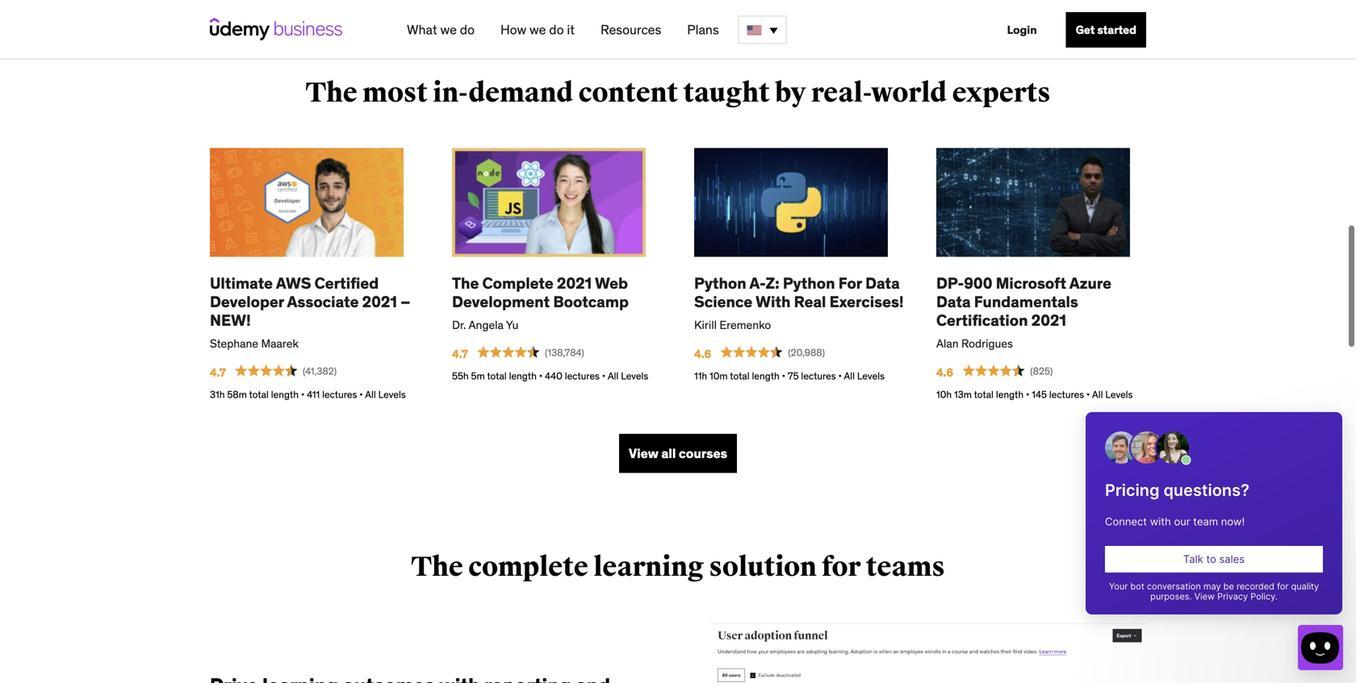 Task type: locate. For each thing, give the bounding box(es) containing it.
• right 411
[[360, 389, 363, 401]]

we right what
[[440, 21, 457, 38]]

total right 58m
[[249, 389, 269, 401]]

1 horizontal spatial data
[[937, 292, 971, 312]]

10m
[[710, 370, 728, 383]]

python
[[694, 274, 747, 293], [783, 274, 835, 293]]

data right 'for'
[[866, 274, 900, 293]]

• left 411
[[301, 389, 305, 401]]

(825)
[[1031, 365, 1053, 378]]

by
[[775, 76, 806, 110]]

total for alan
[[974, 389, 994, 401]]

we for what
[[440, 21, 457, 38]]

we inside popup button
[[530, 21, 546, 38]]

• left 440
[[539, 370, 543, 383]]

all right 411
[[365, 389, 376, 401]]

1 horizontal spatial 4.6
[[937, 366, 956, 380]]

login button
[[998, 12, 1047, 48]]

get
[[1076, 23, 1095, 37]]

udemy business image
[[210, 18, 342, 40]]

0 horizontal spatial 4.7
[[210, 366, 229, 380]]

0 horizontal spatial python
[[694, 274, 747, 293]]

data inside the dp-900 microsoft azure data fundamentals certification 2021 alan rodrigues
[[937, 292, 971, 312]]

1 horizontal spatial 4.6 out of 5 star image
[[963, 365, 975, 377]]

levels
[[621, 370, 649, 383], [857, 370, 885, 383], [378, 389, 406, 401], [1106, 389, 1133, 401]]

4.6 out of 5 star image for certification
[[963, 365, 975, 377]]

lectures right 411
[[322, 389, 357, 401]]

10h
[[937, 389, 952, 401]]

2 python from the left
[[783, 274, 835, 293]]

4.6 for python a-z: python for data science with real exercises!
[[694, 347, 714, 362]]

with
[[756, 292, 791, 312]]

1 do from the left
[[460, 21, 475, 38]]

data
[[866, 274, 900, 293], [937, 292, 971, 312]]

0 vertical spatial the
[[306, 76, 358, 110]]

0 horizontal spatial we
[[440, 21, 457, 38]]

levels right 145
[[1106, 389, 1133, 401]]

lectures
[[565, 370, 600, 383], [801, 370, 836, 383], [322, 389, 357, 401], [1050, 389, 1084, 401]]

2021 left web
[[557, 274, 592, 293]]

content
[[579, 76, 678, 110]]

0 horizontal spatial 4.6
[[694, 347, 714, 362]]

0 vertical spatial 4.6 out of 5 star image
[[720, 346, 733, 359]]

1 vertical spatial 4.6
[[937, 366, 956, 380]]

2 do from the left
[[549, 21, 564, 38]]

11h 10m total length • 75 lectures • all levels
[[694, 370, 885, 383]]

900
[[964, 274, 993, 293]]

1 vertical spatial the
[[452, 274, 479, 293]]

0 horizontal spatial data
[[866, 274, 900, 293]]

it
[[567, 21, 575, 38]]

• left "75"
[[782, 370, 786, 383]]

4.6 for dp-900 microsoft azure data fundamentals certification 2021
[[937, 366, 956, 380]]

view all courses
[[629, 446, 728, 462]]

dr.
[[452, 318, 466, 333]]

do left 'it'
[[549, 21, 564, 38]]

0 vertical spatial 4.6
[[694, 347, 714, 362]]

all for ultimate aws certified developer associate 2021 – new!
[[365, 389, 376, 401]]

data up alan
[[937, 292, 971, 312]]

1 horizontal spatial 2021
[[557, 274, 592, 293]]

1 python from the left
[[694, 274, 747, 293]]

real
[[794, 292, 826, 312]]

do inside dropdown button
[[460, 21, 475, 38]]

total
[[487, 370, 507, 383], [730, 370, 750, 383], [249, 389, 269, 401], [974, 389, 994, 401]]

0 horizontal spatial 2021
[[362, 292, 397, 312]]

taught
[[684, 76, 770, 110]]

2 horizontal spatial 2021
[[1032, 311, 1067, 330]]

0 horizontal spatial do
[[460, 21, 475, 38]]

1 horizontal spatial do
[[549, 21, 564, 38]]

all right "75"
[[844, 370, 855, 383]]

do inside popup button
[[549, 21, 564, 38]]

4.6 up 11h
[[694, 347, 714, 362]]

the for the complete learning solution for teams
[[411, 551, 463, 585]]

1 we from the left
[[440, 21, 457, 38]]

length for real
[[752, 370, 780, 383]]

length left "75"
[[752, 370, 780, 383]]

2021 left –
[[362, 292, 397, 312]]

in-
[[433, 76, 469, 110]]

0 vertical spatial 4.7
[[452, 347, 471, 362]]

complete
[[468, 551, 589, 585]]

1 vertical spatial 4.7
[[210, 366, 229, 380]]

total for real
[[730, 370, 750, 383]]

what we do
[[407, 21, 475, 38]]

do right what
[[460, 21, 475, 38]]

levels right 411
[[378, 389, 406, 401]]

2021 down microsoft
[[1032, 311, 1067, 330]]

do for how we do it
[[549, 21, 564, 38]]

python right z:
[[783, 274, 835, 293]]

total right 13m
[[974, 389, 994, 401]]

alan
[[937, 337, 959, 351]]

1 horizontal spatial python
[[783, 274, 835, 293]]

certification
[[937, 311, 1028, 330]]

0 horizontal spatial 4.6 out of 5 star image
[[720, 346, 733, 359]]

1 vertical spatial 4.6 out of 5 star image
[[963, 365, 975, 377]]

2021 inside ultimate aws certified developer associate 2021 – new! stephane maarek
[[362, 292, 397, 312]]

complete
[[483, 274, 554, 293]]

levels left 11h
[[621, 370, 649, 383]]

411
[[307, 389, 320, 401]]

eremenko
[[720, 318, 771, 333]]

do for what we do
[[460, 21, 475, 38]]

4.6 up 10h
[[937, 366, 956, 380]]

length left 440
[[509, 370, 537, 383]]

2021 inside the complete 2021 web development bootcamp dr. angela yu
[[557, 274, 592, 293]]

get started link
[[1066, 12, 1147, 48]]

length left 145
[[996, 389, 1024, 401]]

4.7 for new!
[[210, 366, 229, 380]]

angela
[[469, 318, 504, 333]]

do
[[460, 21, 475, 38], [549, 21, 564, 38]]

azure
[[1070, 274, 1112, 293]]

55h 5m total length • 440 lectures • all levels
[[452, 370, 649, 383]]

4.6 out of 5 star image up 10m
[[720, 346, 733, 359]]

1 horizontal spatial 4.7
[[452, 347, 471, 362]]

•
[[539, 370, 543, 383], [602, 370, 606, 383], [782, 370, 786, 383], [839, 370, 842, 383], [301, 389, 305, 401], [360, 389, 363, 401], [1026, 389, 1030, 401], [1087, 389, 1090, 401]]

view all courses button
[[619, 434, 737, 474]]

4.6
[[694, 347, 714, 362], [937, 366, 956, 380]]

total right 5m
[[487, 370, 507, 383]]

teams
[[866, 551, 945, 585]]

bootcamp
[[553, 292, 629, 312]]

13m
[[954, 389, 972, 401]]

–
[[401, 292, 411, 312]]

associate
[[287, 292, 359, 312]]

4.7 up 31h
[[210, 366, 229, 380]]

145
[[1032, 389, 1047, 401]]

a-
[[750, 274, 766, 293]]

4.6 out of 5 star image up 13m
[[963, 365, 975, 377]]

we inside dropdown button
[[440, 21, 457, 38]]

4.6 out of 5 star image
[[720, 346, 733, 359], [963, 365, 975, 377]]

• left 145
[[1026, 389, 1030, 401]]

length left 411
[[271, 389, 299, 401]]

(41,382)
[[303, 365, 337, 378]]

2 we from the left
[[530, 21, 546, 38]]

dp-900 microsoft azure data fundamentals certification 2021 link
[[937, 274, 1147, 330]]

exercises!
[[830, 292, 904, 312]]

4.6 out of 5 star image for science
[[720, 346, 733, 359]]

yu
[[506, 318, 519, 333]]

4.7 up 55h on the bottom left of page
[[452, 347, 471, 362]]

31h 58m total length • 411 lectures • all levels
[[210, 389, 406, 401]]

all right 145
[[1093, 389, 1103, 401]]

demand
[[469, 76, 574, 110]]

all right 440
[[608, 370, 619, 383]]

levels down exercises!
[[857, 370, 885, 383]]

lectures for data
[[801, 370, 836, 383]]

the inside the complete 2021 web development bootcamp dr. angela yu
[[452, 274, 479, 293]]

science
[[694, 292, 753, 312]]

levels for ultimate aws certified developer associate 2021 – new!
[[378, 389, 406, 401]]

ultimate aws certified developer associate 2021 – new! stephane maarek
[[210, 274, 411, 351]]

(138,784)
[[545, 347, 584, 359]]

plans button
[[681, 15, 726, 44]]

ultimate
[[210, 274, 273, 293]]

all
[[608, 370, 619, 383], [844, 370, 855, 383], [365, 389, 376, 401], [1093, 389, 1103, 401]]

started
[[1098, 23, 1137, 37]]

4.7
[[452, 347, 471, 362], [210, 366, 229, 380]]

lectures right 145
[[1050, 389, 1084, 401]]

menu navigation
[[394, 0, 1147, 60]]

lectures right "75"
[[801, 370, 836, 383]]

total right 10m
[[730, 370, 750, 383]]

we right how
[[530, 21, 546, 38]]

python left the a-
[[694, 274, 747, 293]]

we
[[440, 21, 457, 38], [530, 21, 546, 38]]

2 vertical spatial the
[[411, 551, 463, 585]]

1 horizontal spatial we
[[530, 21, 546, 38]]

learning
[[594, 551, 704, 585]]

most
[[363, 76, 428, 110]]

2021
[[557, 274, 592, 293], [362, 292, 397, 312], [1032, 311, 1067, 330]]

lectures right 440
[[565, 370, 600, 383]]



Task type: vqa. For each thing, say whether or not it's contained in the screenshot.


Task type: describe. For each thing, give the bounding box(es) containing it.
(20,988)
[[788, 347, 825, 359]]

lectures for fundamentals
[[1050, 389, 1084, 401]]

maarek
[[261, 337, 299, 351]]

all
[[662, 446, 676, 462]]

5m
[[471, 370, 485, 383]]

rodrigues
[[962, 337, 1013, 351]]

resources button
[[594, 15, 668, 44]]

length for alan
[[996, 389, 1024, 401]]

440
[[545, 370, 563, 383]]

for
[[839, 274, 862, 293]]

the complete 2021 web development bootcamp link
[[452, 274, 662, 312]]

how
[[501, 21, 527, 38]]

total for yu
[[487, 370, 507, 383]]

• right 145
[[1087, 389, 1090, 401]]

experts
[[953, 76, 1051, 110]]

55h
[[452, 370, 469, 383]]

lectures for 2021
[[322, 389, 357, 401]]

length for yu
[[509, 370, 537, 383]]

4.7 for angela
[[452, 347, 471, 362]]

31h
[[210, 389, 225, 401]]

the complete 2021 web development bootcamp dr. angela yu
[[452, 274, 629, 333]]

levels for the complete 2021 web development bootcamp
[[621, 370, 649, 383]]

4.7 out of 5 star image
[[477, 346, 490, 359]]

python a-z: python for data science with real exercises! link
[[694, 274, 904, 312]]

all for the complete 2021 web development bootcamp
[[608, 370, 619, 383]]

• right "75"
[[839, 370, 842, 383]]

dp-900 microsoft azure data fundamentals certification 2021 alan rodrigues
[[937, 274, 1112, 351]]

solution
[[710, 551, 817, 585]]

11h
[[694, 370, 707, 383]]

levels for python a-z: python for data science with real exercises!
[[857, 370, 885, 383]]

development
[[452, 292, 550, 312]]

view
[[629, 446, 659, 462]]

total for stephane
[[249, 389, 269, 401]]

get started
[[1076, 23, 1137, 37]]

plans
[[687, 21, 719, 38]]

developer
[[210, 292, 284, 312]]

• right 440
[[602, 370, 606, 383]]

aws
[[276, 274, 311, 293]]

58m
[[227, 389, 247, 401]]

login
[[1007, 23, 1037, 37]]

75
[[788, 370, 799, 383]]

the most in-demand content taught by real-world experts
[[306, 76, 1051, 110]]

the for the most in-demand content taught by real-world experts
[[306, 76, 358, 110]]

python a-z: python for data science with real exercises! kirill eremenko
[[694, 274, 904, 333]]

4.7 out of 5 star image
[[235, 365, 248, 377]]

how we do it
[[501, 21, 575, 38]]

lectures for bootcamp
[[565, 370, 600, 383]]

certified
[[315, 274, 379, 293]]

web
[[595, 274, 628, 293]]

data inside python a-z: python for data science with real exercises! kirill eremenko
[[866, 274, 900, 293]]

10h 13m total length • 145 lectures • all levels
[[937, 389, 1133, 401]]

all for dp-900 microsoft azure data fundamentals certification 2021
[[1093, 389, 1103, 401]]

ultimate aws certified developer associate 2021 – new! link
[[210, 274, 420, 330]]

2021 inside the dp-900 microsoft azure data fundamentals certification 2021 alan rodrigues
[[1032, 311, 1067, 330]]

courses
[[679, 446, 728, 462]]

resources
[[601, 21, 662, 38]]

new!
[[210, 311, 251, 330]]

for
[[822, 551, 861, 585]]

what we do button
[[401, 15, 481, 44]]

what
[[407, 21, 437, 38]]

view all courses link
[[619, 434, 737, 474]]

world
[[872, 76, 947, 110]]

dp-
[[937, 274, 964, 293]]

kirill
[[694, 318, 717, 333]]

we for how
[[530, 21, 546, 38]]

the for the complete 2021 web development bootcamp dr. angela yu
[[452, 274, 479, 293]]

z:
[[766, 274, 780, 293]]

all for python a-z: python for data science with real exercises!
[[844, 370, 855, 383]]

stephane
[[210, 337, 258, 351]]

how we do it button
[[494, 15, 581, 44]]

the complete learning solution for teams
[[411, 551, 945, 585]]

real-
[[811, 76, 872, 110]]

levels for dp-900 microsoft azure data fundamentals certification 2021
[[1106, 389, 1133, 401]]

fundamentals
[[974, 292, 1079, 312]]

microsoft
[[996, 274, 1067, 293]]

length for stephane
[[271, 389, 299, 401]]



